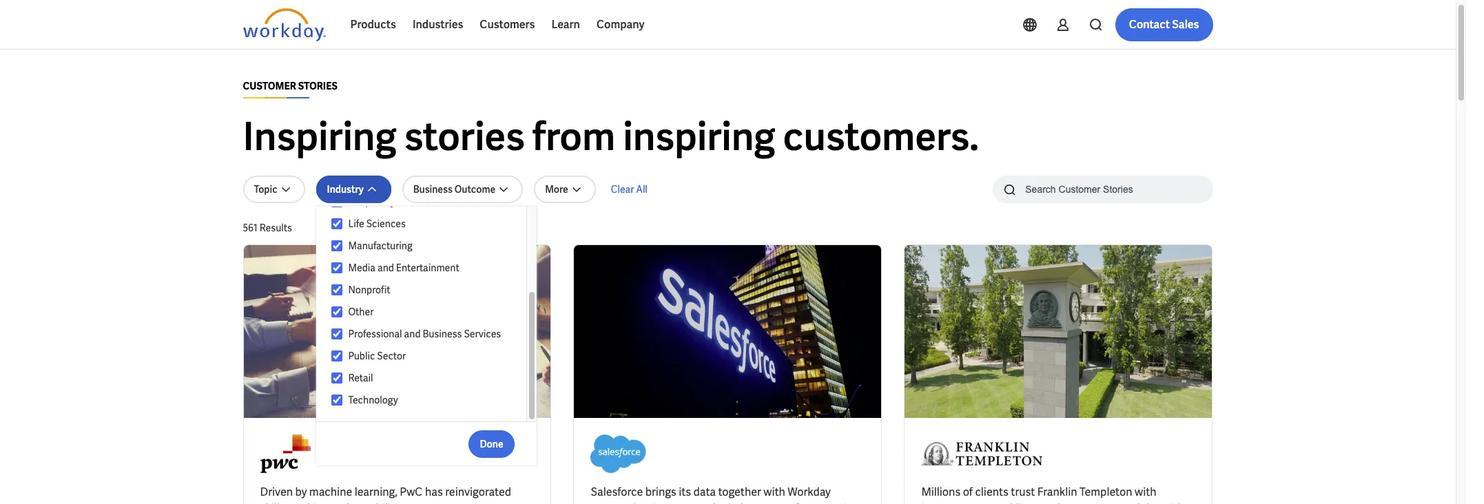 Task type: describe. For each thing, give the bounding box(es) containing it.
contact sales link
[[1116, 8, 1213, 41]]

sector
[[377, 350, 406, 363]]

nonprofit link
[[343, 282, 513, 298]]

brings
[[646, 485, 677, 500]]

learning,
[[355, 485, 398, 500]]

skills
[[260, 502, 285, 504]]

and for media
[[378, 262, 394, 274]]

retail link
[[343, 370, 513, 387]]

sales
[[1172, 17, 1200, 32]]

customers button
[[472, 8, 543, 41]]

industries
[[413, 17, 463, 32]]

learn button
[[543, 8, 589, 41]]

inspiring
[[243, 112, 397, 162]]

stories
[[298, 80, 338, 92]]

done
[[480, 438, 504, 450]]

done button
[[469, 430, 515, 458]]

public sector link
[[343, 348, 513, 365]]

reinvigorated
[[445, 485, 511, 500]]

with inside salesforce brings its data together with workday accounting center to unlock the power of automation.
[[764, 485, 786, 500]]

manufacturing
[[348, 240, 413, 252]]

life
[[348, 218, 364, 230]]

business outcome button
[[402, 176, 523, 203]]

of inside the millions of clients trust franklin templeton with investments. franklin templeton trusts workday wit
[[963, 485, 973, 500]]

driven
[[260, 485, 293, 500]]

from
[[533, 112, 616, 162]]

customers
[[480, 17, 535, 32]]

tracking
[[288, 502, 328, 504]]

clear all
[[611, 183, 648, 196]]

public sector
[[348, 350, 406, 363]]

customers.
[[783, 112, 979, 162]]

data
[[694, 485, 716, 500]]

clients
[[976, 485, 1009, 500]]

center
[[651, 502, 685, 504]]

go to the homepage image
[[243, 8, 326, 41]]

accounting
[[591, 502, 649, 504]]

industries button
[[404, 8, 472, 41]]

salesforce brings its data together with workday accounting center to unlock the power of automation.
[[591, 485, 862, 504]]

trust
[[1011, 485, 1035, 500]]

driven by machine learning, pwc has reinvigorated skills tracking and capabilities.
[[260, 485, 511, 504]]

industry button
[[316, 176, 391, 203]]

1 vertical spatial templeton
[[1031, 502, 1083, 504]]

unlock
[[701, 502, 734, 504]]

together
[[718, 485, 761, 500]]

its
[[679, 485, 691, 500]]

technology
[[348, 394, 398, 407]]

561 results
[[243, 222, 292, 234]]

the
[[736, 502, 753, 504]]

0 vertical spatial templeton
[[1080, 485, 1133, 500]]

products button
[[342, 8, 404, 41]]

results
[[260, 222, 292, 234]]

pricewaterhousecoopers global licensing services corporation (pwc) image
[[260, 435, 311, 473]]

nonprofit
[[348, 284, 390, 296]]

561
[[243, 222, 258, 234]]

more button
[[534, 176, 596, 203]]

pwc
[[400, 485, 423, 500]]

power
[[756, 502, 787, 504]]

topic
[[254, 183, 277, 196]]



Task type: vqa. For each thing, say whether or not it's contained in the screenshot.
workday inside the Salesforce brings its data together with Workday Accounting Center to unlock the power of automation.
yes



Task type: locate. For each thing, give the bounding box(es) containing it.
clear
[[611, 183, 634, 196]]

millions of clients trust franklin templeton with investments. franklin templeton trusts workday wit
[[922, 485, 1185, 504]]

stories
[[404, 112, 525, 162]]

workday inside the millions of clients trust franklin templeton with investments. franklin templeton trusts workday wit
[[1118, 502, 1161, 504]]

by
[[295, 485, 307, 500]]

capabilities.
[[352, 502, 412, 504]]

workday inside salesforce brings its data together with workday accounting center to unlock the power of automation.
[[788, 485, 831, 500]]

1 vertical spatial of
[[789, 502, 799, 504]]

hospitality
[[348, 196, 396, 208]]

company
[[597, 17, 645, 32]]

and for professional
[[404, 328, 421, 340]]

business inside business outcome button
[[413, 183, 453, 196]]

0 horizontal spatial workday
[[788, 485, 831, 500]]

more
[[545, 183, 568, 196]]

customer
[[243, 80, 296, 92]]

Search Customer Stories text field
[[1017, 177, 1186, 201]]

contact
[[1129, 17, 1170, 32]]

manufacturing link
[[343, 238, 513, 254]]

0 vertical spatial workday
[[788, 485, 831, 500]]

1 horizontal spatial of
[[963, 485, 973, 500]]

salesforce.com image
[[591, 435, 646, 473]]

2 with from the left
[[1135, 485, 1157, 500]]

2 horizontal spatial and
[[404, 328, 421, 340]]

None checkbox
[[331, 306, 343, 318], [331, 372, 343, 385], [331, 306, 343, 318], [331, 372, 343, 385]]

workday
[[788, 485, 831, 500], [1118, 502, 1161, 504]]

hospitality link
[[343, 194, 513, 210]]

other link
[[343, 304, 513, 320]]

of up investments.
[[963, 485, 973, 500]]

1 vertical spatial franklin
[[988, 502, 1028, 504]]

all
[[636, 183, 648, 196]]

customer stories
[[243, 80, 338, 92]]

franklin templeton companies, llc image
[[922, 435, 1043, 473]]

with
[[764, 485, 786, 500], [1135, 485, 1157, 500]]

templeton
[[1080, 485, 1133, 500], [1031, 502, 1083, 504]]

automation.
[[801, 502, 862, 504]]

0 horizontal spatial of
[[789, 502, 799, 504]]

0 horizontal spatial and
[[331, 502, 350, 504]]

0 vertical spatial and
[[378, 262, 394, 274]]

machine
[[309, 485, 352, 500]]

0 vertical spatial business
[[413, 183, 453, 196]]

business inside professional and business services link
[[423, 328, 462, 340]]

with inside the millions of clients trust franklin templeton with investments. franklin templeton trusts workday wit
[[1135, 485, 1157, 500]]

entertainment
[[396, 262, 460, 274]]

professional
[[348, 328, 402, 340]]

2 vertical spatial and
[[331, 502, 350, 504]]

business
[[413, 183, 453, 196], [423, 328, 462, 340]]

0 vertical spatial of
[[963, 485, 973, 500]]

business up public sector "link"
[[423, 328, 462, 340]]

life sciences link
[[343, 216, 513, 232]]

franklin
[[1038, 485, 1078, 500], [988, 502, 1028, 504]]

and up public sector "link"
[[404, 328, 421, 340]]

media and entertainment link
[[343, 260, 513, 276]]

1 vertical spatial and
[[404, 328, 421, 340]]

1 horizontal spatial and
[[378, 262, 394, 274]]

1 vertical spatial workday
[[1118, 502, 1161, 504]]

learn
[[552, 17, 580, 32]]

to
[[688, 502, 698, 504]]

0 horizontal spatial with
[[764, 485, 786, 500]]

1 horizontal spatial franklin
[[1038, 485, 1078, 500]]

1 horizontal spatial workday
[[1118, 502, 1161, 504]]

business up "life sciences" link
[[413, 183, 453, 196]]

public
[[348, 350, 375, 363]]

services
[[464, 328, 501, 340]]

and down manufacturing
[[378, 262, 394, 274]]

has
[[425, 485, 443, 500]]

templeton down trust
[[1031, 502, 1083, 504]]

and down machine
[[331, 502, 350, 504]]

contact sales
[[1129, 17, 1200, 32]]

salesforce
[[591, 485, 643, 500]]

templeton up trusts
[[1080, 485, 1133, 500]]

millions
[[922, 485, 961, 500]]

outcome
[[455, 183, 496, 196]]

company button
[[589, 8, 653, 41]]

technology link
[[343, 392, 513, 409]]

0 horizontal spatial franklin
[[988, 502, 1028, 504]]

professional and business services
[[348, 328, 501, 340]]

trusts
[[1086, 502, 1115, 504]]

and
[[378, 262, 394, 274], [404, 328, 421, 340], [331, 502, 350, 504]]

other
[[348, 306, 374, 318]]

clear all button
[[607, 176, 652, 203]]

professional and business services link
[[343, 326, 513, 343]]

inspiring
[[623, 112, 776, 162]]

of inside salesforce brings its data together with workday accounting center to unlock the power of automation.
[[789, 502, 799, 504]]

topic button
[[243, 176, 305, 203]]

None checkbox
[[331, 196, 343, 208], [331, 218, 343, 230], [331, 240, 343, 252], [331, 262, 343, 274], [331, 284, 343, 296], [331, 328, 343, 340], [331, 350, 343, 363], [331, 394, 343, 407], [331, 196, 343, 208], [331, 218, 343, 230], [331, 240, 343, 252], [331, 262, 343, 274], [331, 284, 343, 296], [331, 328, 343, 340], [331, 350, 343, 363], [331, 394, 343, 407]]

workday right trusts
[[1118, 502, 1161, 504]]

inspiring stories from inspiring customers.
[[243, 112, 979, 162]]

franklin down trust
[[988, 502, 1028, 504]]

media and entertainment
[[348, 262, 460, 274]]

franklin right trust
[[1038, 485, 1078, 500]]

industry
[[327, 183, 364, 196]]

media
[[348, 262, 376, 274]]

of
[[963, 485, 973, 500], [789, 502, 799, 504]]

0 vertical spatial franklin
[[1038, 485, 1078, 500]]

and inside driven by machine learning, pwc has reinvigorated skills tracking and capabilities.
[[331, 502, 350, 504]]

1 with from the left
[[764, 485, 786, 500]]

life sciences
[[348, 218, 406, 230]]

investments.
[[922, 502, 986, 504]]

sciences
[[366, 218, 406, 230]]

workday up automation.
[[788, 485, 831, 500]]

1 horizontal spatial with
[[1135, 485, 1157, 500]]

of right power
[[789, 502, 799, 504]]

business outcome
[[413, 183, 496, 196]]

retail
[[348, 372, 373, 385]]

1 vertical spatial business
[[423, 328, 462, 340]]

products
[[350, 17, 396, 32]]



